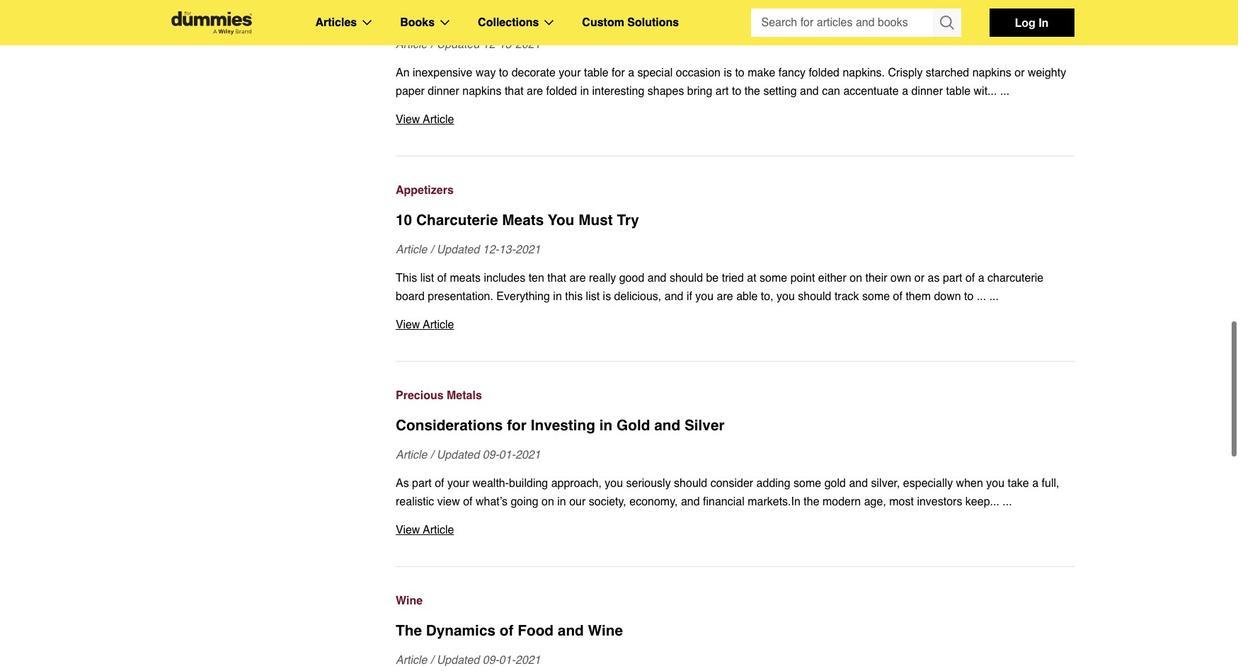 Task type: describe. For each thing, give the bounding box(es) containing it.
silver
[[685, 417, 725, 434]]

1 13- from the top
[[499, 38, 515, 51]]

appetizers link
[[396, 181, 1074, 200]]

of right the 'as'
[[966, 272, 975, 285]]

to right way
[[499, 67, 508, 79]]

them
[[906, 290, 931, 303]]

view article for 10
[[396, 319, 454, 331]]

view article link for 10 charcuterie meats you must try
[[396, 316, 1074, 334]]

article up this
[[396, 244, 427, 256]]

of up view
[[435, 477, 444, 490]]

on inside this list of meats includes ten that are really good and should be tried at some point either on their own or as part of a charcuterie board presentation. everything in this list is delicious, and if you are able to, you should track some of them down to ...
[[850, 272, 862, 285]]

should inside as part of your wealth-building approach, you seriously should consider adding some gold and silver, especially when you take a full, realistic view of what's going on in our society, economy, and financial markets.in the modern age, most investors keep...
[[674, 477, 707, 490]]

solutions
[[628, 16, 679, 29]]

wit...
[[974, 85, 997, 98]]

napkins
[[589, 6, 646, 23]]

everything
[[497, 290, 550, 303]]

the inside as part of your wealth-building approach, you seriously should consider adding some gold and silver, especially when you take a full, realistic view of what's going on in our society, economy, and financial markets.in the modern age, most investors keep...
[[804, 496, 820, 508]]

1 2021 from the top
[[515, 38, 541, 51]]

how
[[396, 6, 427, 23]]

seriously
[[626, 477, 671, 490]]

and inside the dynamics of food and wine link
[[558, 622, 584, 639]]

considerations for investing in gold and silver link
[[396, 415, 1074, 436]]

inexpensive
[[413, 67, 473, 79]]

custom solutions
[[582, 16, 679, 29]]

if
[[687, 290, 692, 303]]

article down books
[[396, 38, 427, 51]]

1 view article link from the top
[[396, 110, 1074, 129]]

building
[[509, 477, 548, 490]]

you right if
[[696, 290, 714, 303]]

and left financial
[[681, 496, 700, 508]]

their
[[866, 272, 888, 285]]

charcuterie
[[416, 212, 498, 229]]

are inside the an inexpensive way to decorate your table for a special occasion is to make fancy folded napkins. crisply starched napkins or weighty paper dinner napkins that are folded in interesting shapes bring art to the setting and can accentuate a dinner table wit...
[[527, 85, 543, 98]]

view for 10
[[396, 319, 420, 331]]

investing
[[531, 417, 595, 434]]

1 view article from the top
[[396, 113, 454, 126]]

open collections list image
[[545, 20, 554, 25]]

custom
[[582, 16, 624, 29]]

meats
[[502, 212, 544, 229]]

full,
[[1042, 477, 1060, 490]]

paper
[[396, 85, 425, 98]]

0 vertical spatial some
[[760, 272, 787, 285]]

1 vertical spatial should
[[798, 290, 832, 303]]

investors
[[917, 496, 962, 508]]

napkins.
[[843, 67, 885, 79]]

the
[[396, 622, 422, 639]]

make
[[748, 67, 775, 79]]

to inside this list of meats includes ten that are really good and should be tried at some point either on their own or as part of a charcuterie board presentation. everything in this list is delicious, and if you are able to, you should track some of them down to ...
[[964, 290, 974, 303]]

art
[[716, 85, 729, 98]]

must
[[579, 212, 613, 229]]

that inside the an inexpensive way to decorate your table for a special occasion is to make fancy folded napkins. crisply starched napkins or weighty paper dinner napkins that are folded in interesting shapes bring art to the setting and can accentuate a dinner table wit...
[[505, 85, 524, 98]]

in left gold
[[600, 417, 613, 434]]

the inside the an inexpensive way to decorate your table for a special occasion is to make fancy folded napkins. crisply starched napkins or weighty paper dinner napkins that are folded in interesting shapes bring art to the setting and can accentuate a dinner table wit...
[[745, 85, 760, 98]]

be
[[706, 272, 719, 285]]

1 horizontal spatial table
[[946, 85, 971, 98]]

wine link
[[396, 592, 1074, 610]]

/ for considerations
[[430, 449, 434, 462]]

modern
[[823, 496, 861, 508]]

realistic
[[396, 496, 434, 508]]

of left meats at the top of page
[[437, 272, 447, 285]]

markets.in
[[748, 496, 801, 508]]

on inside as part of your wealth-building approach, you seriously should consider adding some gold and silver, especially when you take a full, realistic view of what's going on in our society, economy, and financial markets.in the modern age, most investors keep...
[[542, 496, 554, 508]]

is inside this list of meats includes ten that are really good and should be tried at some point either on their own or as part of a charcuterie board presentation. everything in this list is delicious, and if you are able to, you should track some of them down to ...
[[603, 290, 611, 303]]

meats
[[450, 272, 481, 285]]

1 dinner from the left
[[428, 85, 459, 98]]

09-
[[483, 449, 499, 462]]

take
[[1008, 477, 1029, 490]]

open book categories image
[[440, 20, 450, 25]]

a down crisply
[[902, 85, 908, 98]]

1 horizontal spatial folded
[[809, 67, 840, 79]]

how to make fancy folded napkins
[[396, 6, 646, 23]]

board
[[396, 290, 425, 303]]

when
[[956, 477, 983, 490]]

log
[[1015, 16, 1036, 29]]

to right art on the top right
[[732, 85, 742, 98]]

weighty
[[1028, 67, 1066, 79]]

presentation.
[[428, 290, 493, 303]]

of right view
[[463, 496, 473, 508]]

log in link
[[989, 8, 1074, 37]]

consider
[[711, 477, 753, 490]]

as part of your wealth-building approach, you seriously should consider adding some gold and silver, especially when you take a full, realistic view of what's going on in our society, economy, and financial markets.in the modern age, most investors keep...
[[396, 477, 1060, 508]]

food
[[518, 622, 554, 639]]

2 article / updated 12-13-2021 from the top
[[396, 244, 541, 256]]

article / updated 09-01-2021
[[396, 449, 541, 462]]

or inside this list of meats includes ten that are really good and should be tried at some point either on their own or as part of a charcuterie board presentation. everything in this list is delicious, and if you are able to, you should track some of them down to ...
[[915, 272, 925, 285]]

you right to,
[[777, 290, 795, 303]]

1 vertical spatial for
[[507, 417, 527, 434]]

most
[[889, 496, 914, 508]]

as
[[396, 477, 409, 490]]

special
[[638, 67, 673, 79]]

article down paper
[[423, 113, 454, 126]]

of down own
[[893, 290, 903, 303]]

0 horizontal spatial list
[[420, 272, 434, 285]]

dynamics
[[426, 622, 496, 639]]

includes
[[484, 272, 525, 285]]

a up interesting on the top of page
[[628, 67, 634, 79]]

article up as
[[396, 449, 427, 462]]

a inside this list of meats includes ten that are really good and should be tried at some point either on their own or as part of a charcuterie board presentation. everything in this list is delicious, and if you are able to, you should track some of them down to ...
[[978, 272, 985, 285]]

view article link for considerations for investing in gold and silver
[[396, 521, 1074, 540]]

this
[[565, 290, 583, 303]]

1 12- from the top
[[483, 38, 499, 51]]

your inside the an inexpensive way to decorate your table for a special occasion is to make fancy folded napkins. crisply starched napkins or weighty paper dinner napkins that are folded in interesting shapes bring art to the setting and can accentuate a dinner table wit...
[[559, 67, 581, 79]]

especially
[[903, 477, 953, 490]]

01-
[[499, 449, 515, 462]]

0 horizontal spatial napkins
[[463, 85, 502, 98]]

1 vertical spatial are
[[570, 272, 586, 285]]

1 horizontal spatial napkins
[[973, 67, 1012, 79]]

a inside as part of your wealth-building approach, you seriously should consider adding some gold and silver, especially when you take a full, realistic view of what's going on in our society, economy, and financial markets.in the modern age, most investors keep...
[[1032, 477, 1039, 490]]

view for considerations
[[396, 524, 420, 537]]

updated for for
[[437, 449, 480, 462]]

accentuate
[[844, 85, 899, 98]]

part inside as part of your wealth-building approach, you seriously should consider adding some gold and silver, especially when you take a full, realistic view of what's going on in our society, economy, and financial markets.in the modern age, most investors keep...
[[412, 477, 432, 490]]

10 charcuterie meats you must try
[[396, 212, 639, 229]]

that inside this list of meats includes ten that are really good and should be tried at some point either on their own or as part of a charcuterie board presentation. everything in this list is delicious, and if you are able to, you should track some of them down to ...
[[548, 272, 566, 285]]

point
[[791, 272, 815, 285]]

precious
[[396, 389, 444, 402]]

make
[[449, 6, 486, 23]]

this list of meats includes ten that are really good and should be tried at some point either on their own or as part of a charcuterie board presentation. everything in this list is delicious, and if you are able to, you should track some of them down to ...
[[396, 272, 1044, 303]]

tried
[[722, 272, 744, 285]]

to,
[[761, 290, 774, 303]]

2021 for meats
[[515, 244, 541, 256]]

and inside considerations for investing in gold and silver link
[[654, 417, 681, 434]]

cookie consent banner dialog
[[0, 615, 1238, 666]]

view
[[437, 496, 460, 508]]



Task type: locate. For each thing, give the bounding box(es) containing it.
0 horizontal spatial on
[[542, 496, 554, 508]]

1 vertical spatial table
[[946, 85, 971, 98]]

0 vertical spatial are
[[527, 85, 543, 98]]

1 / from the top
[[430, 38, 434, 51]]

your right the decorate
[[559, 67, 581, 79]]

table
[[584, 67, 609, 79], [946, 85, 971, 98]]

1 vertical spatial wine
[[588, 622, 623, 639]]

0 vertical spatial that
[[505, 85, 524, 98]]

an inexpensive way to decorate your table for a special occasion is to make fancy folded napkins. crisply starched napkins or weighty paper dinner napkins that are folded in interesting shapes bring art to the setting and can accentuate a dinner table wit...
[[396, 67, 1066, 98]]

interesting
[[592, 85, 645, 98]]

article down view
[[423, 524, 454, 537]]

updated down considerations
[[437, 449, 480, 462]]

0 horizontal spatial that
[[505, 85, 524, 98]]

how to make fancy folded napkins link
[[396, 4, 1074, 25]]

articles
[[315, 16, 357, 29]]

the
[[745, 85, 760, 98], [804, 496, 820, 508]]

/ for 10
[[430, 244, 434, 256]]

the dynamics of food and wine link
[[396, 620, 1074, 641]]

folded
[[809, 67, 840, 79], [546, 85, 577, 98]]

can
[[822, 85, 840, 98]]

12- down collections
[[483, 38, 499, 51]]

view article link
[[396, 110, 1074, 129], [396, 316, 1074, 334], [396, 521, 1074, 540]]

2 dinner from the left
[[912, 85, 943, 98]]

charcuterie
[[988, 272, 1044, 285]]

2 / from the top
[[430, 244, 434, 256]]

view article link down art on the top right
[[396, 110, 1074, 129]]

that right ten
[[548, 272, 566, 285]]

1 horizontal spatial your
[[559, 67, 581, 79]]

1 vertical spatial that
[[548, 272, 566, 285]]

adding
[[757, 477, 791, 490]]

for
[[612, 67, 625, 79], [507, 417, 527, 434]]

1 vertical spatial 12-
[[483, 244, 499, 256]]

appetizers
[[396, 184, 454, 197]]

to
[[431, 6, 445, 23], [499, 67, 508, 79], [735, 67, 745, 79], [732, 85, 742, 98], [964, 290, 974, 303]]

in left this
[[553, 290, 562, 303]]

1 view from the top
[[396, 113, 420, 126]]

0 vertical spatial 13-
[[499, 38, 515, 51]]

13- down collections
[[499, 38, 515, 51]]

1 horizontal spatial for
[[612, 67, 625, 79]]

1 vertical spatial article / updated 12-13-2021
[[396, 244, 541, 256]]

that down the decorate
[[505, 85, 524, 98]]

2 updated from the top
[[437, 244, 480, 256]]

in left interesting on the top of page
[[580, 85, 589, 98]]

0 vertical spatial updated
[[437, 38, 480, 51]]

1 vertical spatial view article link
[[396, 316, 1074, 334]]

crisply
[[888, 67, 923, 79]]

updated down open book categories image
[[437, 38, 480, 51]]

0 vertical spatial for
[[612, 67, 625, 79]]

logo image
[[164, 11, 259, 34]]

books
[[400, 16, 435, 29]]

1 vertical spatial view
[[396, 319, 420, 331]]

1 horizontal spatial dinner
[[912, 85, 943, 98]]

2 vertical spatial updated
[[437, 449, 480, 462]]

...
[[977, 290, 986, 303]]

in left our
[[557, 496, 566, 508]]

part right the 'as'
[[943, 272, 963, 285]]

on right going
[[542, 496, 554, 508]]

1 vertical spatial updated
[[437, 244, 480, 256]]

society,
[[589, 496, 626, 508]]

0 horizontal spatial or
[[915, 272, 925, 285]]

economy,
[[630, 496, 678, 508]]

is up art on the top right
[[724, 67, 732, 79]]

0 horizontal spatial is
[[603, 290, 611, 303]]

part
[[943, 272, 963, 285], [412, 477, 432, 490]]

track
[[835, 290, 859, 303]]

fancy
[[490, 6, 532, 23]]

0 vertical spatial view
[[396, 113, 420, 126]]

2021 up the decorate
[[515, 38, 541, 51]]

0 vertical spatial the
[[745, 85, 760, 98]]

2021 up ten
[[515, 244, 541, 256]]

/
[[430, 38, 434, 51], [430, 244, 434, 256], [430, 449, 434, 462]]

are
[[527, 85, 543, 98], [570, 272, 586, 285], [717, 290, 733, 303]]

2021
[[515, 38, 541, 51], [515, 244, 541, 256], [515, 449, 541, 462]]

the left modern
[[804, 496, 820, 508]]

a up ...
[[978, 272, 985, 285]]

metals
[[447, 389, 482, 402]]

to right how
[[431, 6, 445, 23]]

0 vertical spatial is
[[724, 67, 732, 79]]

and left can
[[800, 85, 819, 98]]

0 vertical spatial list
[[420, 272, 434, 285]]

setting
[[764, 85, 797, 98]]

silver,
[[871, 477, 900, 490]]

view article for considerations
[[396, 524, 454, 537]]

3 updated from the top
[[437, 449, 480, 462]]

either
[[818, 272, 847, 285]]

2 view article from the top
[[396, 319, 454, 331]]

able
[[736, 290, 758, 303]]

2 vertical spatial are
[[717, 290, 733, 303]]

0 vertical spatial or
[[1015, 67, 1025, 79]]

starched
[[926, 67, 969, 79]]

1 horizontal spatial on
[[850, 272, 862, 285]]

decorate
[[512, 67, 556, 79]]

1 vertical spatial /
[[430, 244, 434, 256]]

0 horizontal spatial table
[[584, 67, 609, 79]]

this
[[396, 272, 417, 285]]

article / updated 12-13-2021
[[396, 38, 541, 51], [396, 244, 541, 256]]

article / updated 12-13-2021 up meats at the top of page
[[396, 244, 541, 256]]

1 horizontal spatial is
[[724, 67, 732, 79]]

and right food
[[558, 622, 584, 639]]

wine up the
[[396, 595, 423, 607]]

1 vertical spatial view article
[[396, 319, 454, 331]]

updated for charcuterie
[[437, 244, 480, 256]]

some inside as part of your wealth-building approach, you seriously should consider adding some gold and silver, especially when you take a full, realistic view of what's going on in our society, economy, and financial markets.in the modern age, most investors keep...
[[794, 477, 821, 490]]

1 horizontal spatial or
[[1015, 67, 1025, 79]]

1 horizontal spatial part
[[943, 272, 963, 285]]

0 vertical spatial your
[[559, 67, 581, 79]]

or
[[1015, 67, 1025, 79], [915, 272, 925, 285]]

0 vertical spatial view article link
[[396, 110, 1074, 129]]

should up financial
[[674, 477, 707, 490]]

3 view article link from the top
[[396, 521, 1074, 540]]

is inside the an inexpensive way to decorate your table for a special occasion is to make fancy folded napkins. crisply starched napkins or weighty paper dinner napkins that are folded in interesting shapes bring art to the setting and can accentuate a dinner table wit...
[[724, 67, 732, 79]]

folded up can
[[809, 67, 840, 79]]

view article down paper
[[396, 113, 454, 126]]

/ down books
[[430, 38, 434, 51]]

table up interesting on the top of page
[[584, 67, 609, 79]]

1 horizontal spatial wine
[[588, 622, 623, 639]]

2 vertical spatial 2021
[[515, 449, 541, 462]]

the dynamics of food and wine
[[396, 622, 623, 639]]

napkins down way
[[463, 85, 502, 98]]

and left if
[[665, 290, 684, 303]]

2 12- from the top
[[483, 244, 499, 256]]

try
[[617, 212, 639, 229]]

1 vertical spatial 2021
[[515, 244, 541, 256]]

0 horizontal spatial wine
[[396, 595, 423, 607]]

13- up the includes
[[499, 244, 515, 256]]

0 horizontal spatial your
[[447, 477, 469, 490]]

article / updated 12-13-2021 down make
[[396, 38, 541, 51]]

good
[[619, 272, 645, 285]]

is down really
[[603, 290, 611, 303]]

0 vertical spatial part
[[943, 272, 963, 285]]

dinner down starched
[[912, 85, 943, 98]]

2 vertical spatial /
[[430, 449, 434, 462]]

or left the 'as'
[[915, 272, 925, 285]]

precious metals link
[[396, 387, 1074, 405]]

1 vertical spatial napkins
[[463, 85, 502, 98]]

12- up the includes
[[483, 244, 499, 256]]

wine right food
[[588, 622, 623, 639]]

1 vertical spatial some
[[862, 290, 890, 303]]

on left their
[[850, 272, 862, 285]]

0 horizontal spatial are
[[527, 85, 543, 98]]

2 vertical spatial view
[[396, 524, 420, 537]]

0 vertical spatial wine
[[396, 595, 423, 607]]

in inside the an inexpensive way to decorate your table for a special occasion is to make fancy folded napkins. crisply starched napkins or weighty paper dinner napkins that are folded in interesting shapes bring art to the setting and can accentuate a dinner table wit...
[[580, 85, 589, 98]]

0 horizontal spatial folded
[[546, 85, 577, 98]]

the down make
[[745, 85, 760, 98]]

0 horizontal spatial part
[[412, 477, 432, 490]]

and inside the an inexpensive way to decorate your table for a special occasion is to make fancy folded napkins. crisply starched napkins or weighty paper dinner napkins that are folded in interesting shapes bring art to the setting and can accentuate a dinner table wit...
[[800, 85, 819, 98]]

in inside this list of meats includes ten that are really good and should be tried at some point either on their own or as part of a charcuterie board presentation. everything in this list is delicious, and if you are able to, you should track some of them down to ...
[[553, 290, 562, 303]]

article down presentation.
[[423, 319, 454, 331]]

view down paper
[[396, 113, 420, 126]]

a left full,
[[1032, 477, 1039, 490]]

or inside the an inexpensive way to decorate your table for a special occasion is to make fancy folded napkins. crisply starched napkins or weighty paper dinner napkins that are folded in interesting shapes bring art to the setting and can accentuate a dinner table wit...
[[1015, 67, 1025, 79]]

1 vertical spatial is
[[603, 290, 611, 303]]

/ down the charcuterie
[[430, 244, 434, 256]]

log in
[[1015, 16, 1049, 29]]

Search for articles and books text field
[[751, 8, 934, 37]]

you up keep...
[[986, 477, 1005, 490]]

0 horizontal spatial dinner
[[428, 85, 459, 98]]

that
[[505, 85, 524, 98], [548, 272, 566, 285]]

gold
[[825, 477, 846, 490]]

for inside the an inexpensive way to decorate your table for a special occasion is to make fancy folded napkins. crisply starched napkins or weighty paper dinner napkins that are folded in interesting shapes bring art to the setting and can accentuate a dinner table wit...
[[612, 67, 625, 79]]

2021 up 'building' in the left bottom of the page
[[515, 449, 541, 462]]

2 vertical spatial should
[[674, 477, 707, 490]]

to left make
[[735, 67, 745, 79]]

as
[[928, 272, 940, 285]]

3 / from the top
[[430, 449, 434, 462]]

an
[[396, 67, 410, 79]]

view article link down financial
[[396, 521, 1074, 540]]

2 vertical spatial view article link
[[396, 521, 1074, 540]]

some down their
[[862, 290, 890, 303]]

going
[[511, 496, 539, 508]]

and right good
[[648, 272, 667, 285]]

and right gold
[[654, 417, 681, 434]]

some up to,
[[760, 272, 787, 285]]

should down point
[[798, 290, 832, 303]]

2 vertical spatial view article
[[396, 524, 454, 537]]

you
[[548, 212, 574, 229]]

table down starched
[[946, 85, 971, 98]]

3 view article from the top
[[396, 524, 454, 537]]

view article link down able
[[396, 316, 1074, 334]]

2 2021 from the top
[[515, 244, 541, 256]]

0 vertical spatial 2021
[[515, 38, 541, 51]]

down
[[934, 290, 961, 303]]

view down realistic
[[396, 524, 420, 537]]

2021 for investing
[[515, 449, 541, 462]]

considerations for investing in gold and silver
[[396, 417, 725, 434]]

updated
[[437, 38, 480, 51], [437, 244, 480, 256], [437, 449, 480, 462]]

way
[[476, 67, 496, 79]]

view article down realistic
[[396, 524, 454, 537]]

wine
[[396, 595, 423, 607], [588, 622, 623, 639]]

at
[[747, 272, 757, 285]]

and right 'gold'
[[849, 477, 868, 490]]

1 vertical spatial or
[[915, 272, 925, 285]]

your up view
[[447, 477, 469, 490]]

0 vertical spatial napkins
[[973, 67, 1012, 79]]

are down tried
[[717, 290, 733, 303]]

for up 01-
[[507, 417, 527, 434]]

you up 'society,'
[[605, 477, 623, 490]]

view article
[[396, 113, 454, 126], [396, 319, 454, 331], [396, 524, 454, 537]]

2 view article link from the top
[[396, 316, 1074, 334]]

1 horizontal spatial some
[[794, 477, 821, 490]]

list
[[420, 272, 434, 285], [586, 290, 600, 303]]

dinner
[[428, 85, 459, 98], [912, 85, 943, 98]]

are up this
[[570, 272, 586, 285]]

1 vertical spatial 13-
[[499, 244, 515, 256]]

1 vertical spatial folded
[[546, 85, 577, 98]]

13-
[[499, 38, 515, 51], [499, 244, 515, 256]]

3 view from the top
[[396, 524, 420, 537]]

should up if
[[670, 272, 703, 285]]

part right as
[[412, 477, 432, 490]]

2 horizontal spatial some
[[862, 290, 890, 303]]

2 view from the top
[[396, 319, 420, 331]]

delicious,
[[614, 290, 662, 303]]

napkins up wit...
[[973, 67, 1012, 79]]

1 horizontal spatial the
[[804, 496, 820, 508]]

own
[[891, 272, 912, 285]]

gold
[[617, 417, 650, 434]]

folded down the decorate
[[546, 85, 577, 98]]

0 vertical spatial folded
[[809, 67, 840, 79]]

3 2021 from the top
[[515, 449, 541, 462]]

collections
[[478, 16, 539, 29]]

0 vertical spatial view article
[[396, 113, 454, 126]]

0 vertical spatial article / updated 12-13-2021
[[396, 38, 541, 51]]

1 vertical spatial your
[[447, 477, 469, 490]]

shapes
[[648, 85, 684, 98]]

for up interesting on the top of page
[[612, 67, 625, 79]]

/ down considerations
[[430, 449, 434, 462]]

you
[[696, 290, 714, 303], [777, 290, 795, 303], [605, 477, 623, 490], [986, 477, 1005, 490]]

0 vertical spatial /
[[430, 38, 434, 51]]

0 vertical spatial table
[[584, 67, 609, 79]]

view article down "board"
[[396, 319, 454, 331]]

in inside as part of your wealth-building approach, you seriously should consider adding some gold and silver, especially when you take a full, realistic view of what's going on in our society, economy, and financial markets.in the modern age, most investors keep...
[[557, 496, 566, 508]]

1 vertical spatial the
[[804, 496, 820, 508]]

to left ...
[[964, 290, 974, 303]]

some left 'gold'
[[794, 477, 821, 490]]

group
[[751, 8, 961, 37]]

open article categories image
[[363, 20, 372, 25]]

1 vertical spatial part
[[412, 477, 432, 490]]

should
[[670, 272, 703, 285], [798, 290, 832, 303], [674, 477, 707, 490]]

1 article / updated 12-13-2021 from the top
[[396, 38, 541, 51]]

2 horizontal spatial are
[[717, 290, 733, 303]]

view down "board"
[[396, 319, 420, 331]]

in
[[1039, 16, 1049, 29]]

precious metals
[[396, 389, 482, 402]]

1 horizontal spatial are
[[570, 272, 586, 285]]

or left weighty
[[1015, 67, 1025, 79]]

fancy
[[779, 67, 806, 79]]

0 vertical spatial should
[[670, 272, 703, 285]]

of left food
[[500, 622, 514, 639]]

1 vertical spatial on
[[542, 496, 554, 508]]

1 horizontal spatial list
[[586, 290, 600, 303]]

2 vertical spatial some
[[794, 477, 821, 490]]

0 vertical spatial 12-
[[483, 38, 499, 51]]

napkins
[[973, 67, 1012, 79], [463, 85, 502, 98]]

1 horizontal spatial that
[[548, 272, 566, 285]]

0 horizontal spatial the
[[745, 85, 760, 98]]

1 updated from the top
[[437, 38, 480, 51]]

ten
[[529, 272, 544, 285]]

are down the decorate
[[527, 85, 543, 98]]

really
[[589, 272, 616, 285]]

1 vertical spatial list
[[586, 290, 600, 303]]

your inside as part of your wealth-building approach, you seriously should consider adding some gold and silver, especially when you take a full, realistic view of what's going on in our society, economy, and financial markets.in the modern age, most investors keep...
[[447, 477, 469, 490]]

dinner down inexpensive
[[428, 85, 459, 98]]

0 horizontal spatial for
[[507, 417, 527, 434]]

0 vertical spatial on
[[850, 272, 862, 285]]

10
[[396, 212, 412, 229]]

2 13- from the top
[[499, 244, 515, 256]]

what's
[[476, 496, 508, 508]]

part inside this list of meats includes ten that are really good and should be tried at some point either on their own or as part of a charcuterie board presentation. everything in this list is delicious, and if you are able to, you should track some of them down to ...
[[943, 272, 963, 285]]

0 horizontal spatial some
[[760, 272, 787, 285]]

financial
[[703, 496, 745, 508]]

updated up meats at the top of page
[[437, 244, 480, 256]]



Task type: vqa. For each thing, say whether or not it's contained in the screenshot.
delicious,
yes



